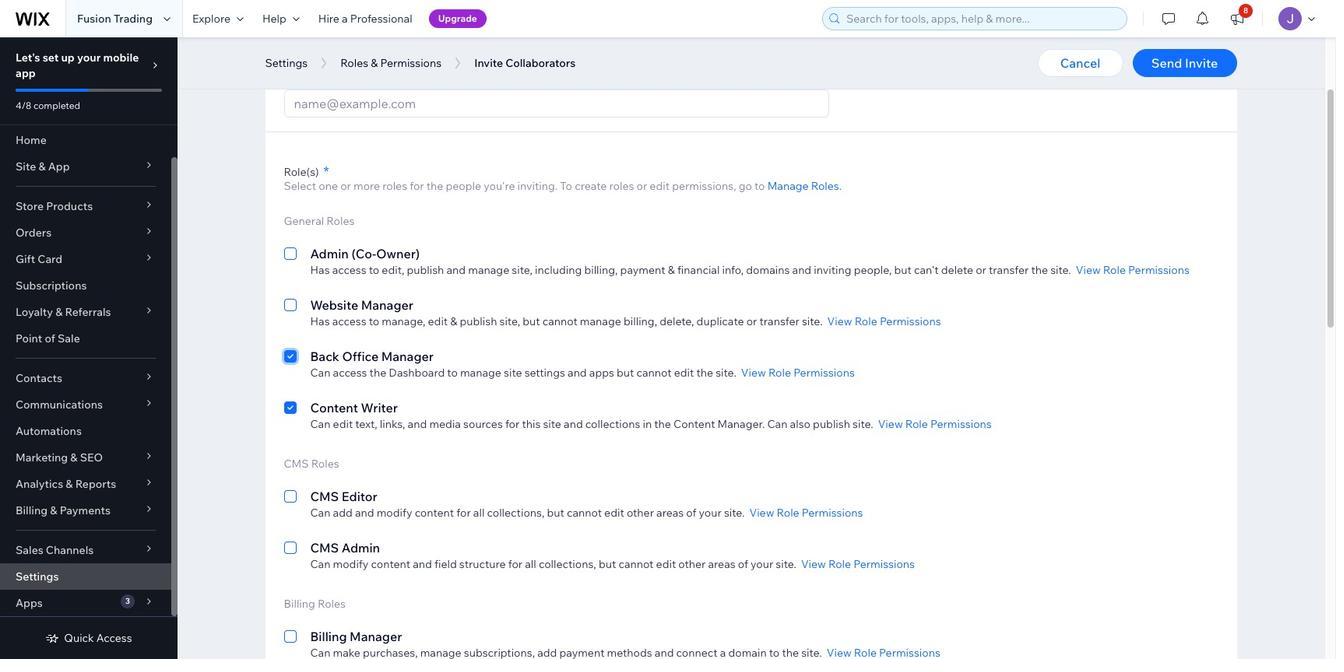 Task type: describe. For each thing, give the bounding box(es) containing it.
role inside admin (co-owner) has access to edit, publish and manage site, including billing, payment & financial info, domains and inviting people, but can't delete or transfer the site. view role permissions
[[1103, 263, 1126, 277]]

people,
[[854, 263, 892, 277]]

point of sale link
[[0, 325, 171, 352]]

permissions inside 'cms editor can add and modify content for all collections, but cannot edit other areas of your site. view role permissions'
[[802, 506, 863, 520]]

marketing & seo button
[[0, 445, 171, 471]]

gift card button
[[0, 246, 171, 273]]

email(s) *
[[284, 49, 334, 67]]

quick
[[64, 631, 94, 645]]

dashboard
[[389, 366, 445, 380]]

or right create
[[637, 179, 647, 193]]

roles inside button
[[340, 56, 368, 70]]

1 horizontal spatial content
[[674, 417, 715, 431]]

invite collaborators button
[[467, 51, 583, 75]]

permissions,
[[672, 179, 736, 193]]

transfer inside admin (co-owner) has access to edit, publish and manage site, including billing, payment & financial info, domains and inviting people, but can't delete or transfer the site. view role permissions
[[989, 263, 1029, 277]]

role inside 'cms editor can add and modify content for all collections, but cannot edit other areas of your site. view role permissions'
[[777, 506, 799, 520]]

content writer can edit text, links, and media sources for this site and collections in the content manager. can also publish site. view role permissions
[[310, 400, 992, 431]]

publish inside admin (co-owner) has access to edit, publish and manage site, including billing, payment & financial info, domains and inviting people, but can't delete or transfer the site. view role permissions
[[407, 263, 444, 277]]

analytics
[[16, 477, 63, 491]]

the inside role(s) * select one or more roles for the people you're inviting. to create roles or edit permissions, go to manage roles.
[[426, 179, 443, 193]]

site. inside content writer can edit text, links, and media sources for this site and collections in the content manager. can also publish site. view role permissions
[[853, 417, 873, 431]]

communications
[[16, 398, 103, 412]]

including
[[535, 263, 582, 277]]

billing & payments button
[[0, 498, 171, 524]]

8
[[1243, 5, 1248, 16]]

fusion
[[77, 12, 111, 26]]

or right one
[[340, 179, 351, 193]]

cancel
[[1060, 55, 1100, 71]]

let's
[[16, 51, 40, 65]]

or inside website manager has access to manage, edit & publish site, but cannot manage billing, delete, duplicate or transfer site. view role permissions
[[746, 315, 757, 329]]

sales channels
[[16, 543, 94, 557]]

permissions inside button
[[380, 56, 442, 70]]

store
[[16, 199, 44, 213]]

modify inside 'cms editor can add and modify content for all collections, but cannot edit other areas of your site. view role permissions'
[[377, 506, 412, 520]]

Search for tools, apps, help & more... field
[[842, 8, 1122, 30]]

cms for editor
[[310, 489, 339, 505]]

access for office
[[333, 366, 367, 380]]

edit inside website manager has access to manage, edit & publish site, but cannot manage billing, delete, duplicate or transfer site. view role permissions
[[428, 315, 448, 329]]

communications button
[[0, 392, 171, 418]]

analytics & reports button
[[0, 471, 171, 498]]

app
[[48, 160, 70, 174]]

cannot inside cms admin can modify content and field structure for all collections, but cannot edit other areas of your site. view role permissions
[[619, 557, 654, 572]]

view role permissions button for content writer
[[878, 417, 992, 431]]

cms for roles
[[284, 457, 309, 471]]

and inside back office manager can access the dashboard to manage site settings and apps but cannot edit the site. view role permissions
[[568, 366, 587, 380]]

cms editor can add and modify content for all collections, but cannot edit other areas of your site. view role permissions
[[310, 489, 863, 520]]

back office manager can access the dashboard to manage site settings and apps but cannot edit the site. view role permissions
[[310, 349, 855, 380]]

and inside cms admin can modify content and field structure for all collections, but cannot edit other areas of your site. view role permissions
[[413, 557, 432, 572]]

sources
[[463, 417, 503, 431]]

cancel button
[[1038, 49, 1123, 77]]

apps
[[589, 366, 614, 380]]

site, inside admin (co-owner) has access to edit, publish and manage site, including billing, payment & financial info, domains and inviting people, but can't delete or transfer the site. view role permissions
[[512, 263, 533, 277]]

permissions inside cms admin can modify content and field structure for all collections, but cannot edit other areas of your site. view role permissions
[[854, 557, 915, 572]]

permissions inside website manager has access to manage, edit & publish site, but cannot manage billing, delete, duplicate or transfer site. view role permissions
[[880, 315, 941, 329]]

edit inside back office manager can access the dashboard to manage site settings and apps but cannot edit the site. view role permissions
[[674, 366, 694, 380]]

all inside cms admin can modify content and field structure for all collections, but cannot edit other areas of your site. view role permissions
[[525, 557, 536, 572]]

this
[[522, 417, 541, 431]]

general
[[284, 214, 324, 228]]

trading
[[114, 12, 153, 26]]

cannot inside back office manager can access the dashboard to manage site settings and apps but cannot edit the site. view role permissions
[[637, 366, 672, 380]]

loyalty & referrals
[[16, 305, 111, 319]]

create
[[575, 179, 607, 193]]

card
[[38, 252, 62, 266]]

view role permissions button for website manager
[[827, 315, 941, 329]]

automations
[[16, 424, 82, 438]]

website manager has access to manage, edit & publish site, but cannot manage billing, delete, duplicate or transfer site. view role permissions
[[310, 297, 941, 329]]

hire a professional
[[318, 12, 412, 26]]

financial
[[677, 263, 720, 277]]

roles & permissions
[[340, 56, 442, 70]]

view inside cms admin can modify content and field structure for all collections, but cannot edit other areas of your site. view role permissions
[[801, 557, 826, 572]]

& for permissions
[[371, 56, 378, 70]]

& for reports
[[66, 477, 73, 491]]

for inside content writer can edit text, links, and media sources for this site and collections in the content manager. can also publish site. view role permissions
[[505, 417, 520, 431]]

areas inside cms admin can modify content and field structure for all collections, but cannot edit other areas of your site. view role permissions
[[708, 557, 736, 572]]

view inside back office manager can access the dashboard to manage site settings and apps but cannot edit the site. view role permissions
[[741, 366, 766, 380]]

email(s)
[[284, 52, 324, 66]]

has inside admin (co-owner) has access to edit, publish and manage site, including billing, payment & financial info, domains and inviting people, but can't delete or transfer the site. view role permissions
[[310, 263, 330, 277]]

products
[[46, 199, 93, 213]]

can inside back office manager can access the dashboard to manage site settings and apps but cannot edit the site. view role permissions
[[310, 366, 330, 380]]

admin inside cms admin can modify content and field structure for all collections, but cannot edit other areas of your site. view role permissions
[[342, 540, 380, 556]]

can left the also
[[767, 417, 788, 431]]

but inside cms admin can modify content and field structure for all collections, but cannot edit other areas of your site. view role permissions
[[599, 557, 616, 572]]

set
[[43, 51, 59, 65]]

settings for settings "button"
[[265, 56, 308, 70]]

roles.
[[811, 179, 842, 193]]

& inside website manager has access to manage, edit & publish site, but cannot manage billing, delete, duplicate or transfer site. view role permissions
[[450, 315, 457, 329]]

role inside cms admin can modify content and field structure for all collections, but cannot edit other areas of your site. view role permissions
[[828, 557, 851, 572]]

billing manager
[[310, 629, 402, 645]]

let's set up your mobile app
[[16, 51, 139, 80]]

role(s)
[[284, 165, 319, 179]]

* for role(s) * select one or more roles for the people you're inviting. to create roles or edit permissions, go to manage roles.
[[324, 163, 329, 181]]

subscriptions
[[16, 279, 87, 293]]

payments
[[60, 504, 111, 518]]

invitees,
[[383, 69, 425, 83]]

also
[[790, 417, 811, 431]]

(co-
[[351, 246, 376, 262]]

settings button
[[257, 51, 315, 75]]

to inside role(s) * select one or more roles for the people you're inviting. to create roles or edit permissions, go to manage roles.
[[560, 179, 572, 193]]

site. inside back office manager can access the dashboard to manage site settings and apps but cannot edit the site. view role permissions
[[716, 366, 736, 380]]

& inside admin (co-owner) has access to edit, publish and manage site, including billing, payment & financial info, domains and inviting people, but can't delete or transfer the site. view role permissions
[[668, 263, 675, 277]]

areas inside 'cms editor can add and modify content for all collections, but cannot edit other areas of your site. view role permissions'
[[656, 506, 684, 520]]

delete
[[941, 263, 973, 277]]

separated
[[514, 69, 565, 83]]

other inside cms admin can modify content and field structure for all collections, but cannot edit other areas of your site. view role permissions
[[678, 557, 706, 572]]

can for cms editor
[[310, 506, 330, 520]]

loyalty & referrals button
[[0, 299, 171, 325]]

apps
[[16, 596, 43, 610]]

explore
[[192, 12, 230, 26]]

roles for admin (co-owner)
[[327, 214, 355, 228]]

multiple
[[339, 69, 381, 83]]

to inside role(s) * select one or more roles for the people you're inviting. to create roles or edit permissions, go to manage roles.
[[755, 179, 765, 193]]

marketing
[[16, 451, 68, 465]]

for inside role(s) * select one or more roles for the people you're inviting. to create roles or edit permissions, go to manage roles.
[[410, 179, 424, 193]]

help
[[262, 12, 286, 26]]

and left inviting on the right of the page
[[792, 263, 811, 277]]

orders
[[16, 226, 52, 240]]

in
[[643, 417, 652, 431]]

manager for website
[[361, 297, 413, 313]]

site inside back office manager can access the dashboard to manage site settings and apps but cannot edit the site. view role permissions
[[504, 366, 522, 380]]

a inside "link"
[[342, 12, 348, 26]]

has inside website manager has access to manage, edit & publish site, but cannot manage billing, delete, duplicate or transfer site. view role permissions
[[310, 315, 330, 329]]

content inside cms admin can modify content and field structure for all collections, but cannot edit other areas of your site. view role permissions
[[371, 557, 410, 572]]

role inside back office manager can access the dashboard to manage site settings and apps but cannot edit the site. view role permissions
[[768, 366, 791, 380]]

access
[[96, 631, 132, 645]]

your inside cms admin can modify content and field structure for all collections, but cannot edit other areas of your site. view role permissions
[[751, 557, 773, 572]]

quick access
[[64, 631, 132, 645]]

edit inside content writer can edit text, links, and media sources for this site and collections in the content manager. can also publish site. view role permissions
[[333, 417, 353, 431]]

view role permissions button for cms editor
[[749, 506, 863, 520]]

manage inside admin (co-owner) has access to edit, publish and manage site, including billing, payment & financial info, domains and inviting people, but can't delete or transfer the site. view role permissions
[[468, 263, 509, 277]]

and inside 'cms editor can add and modify content for all collections, but cannot edit other areas of your site. view role permissions'
[[355, 506, 374, 520]]

manager inside back office manager can access the dashboard to manage site settings and apps but cannot edit the site. view role permissions
[[381, 349, 434, 364]]

billing roles
[[284, 597, 346, 611]]

cannot inside website manager has access to manage, edit & publish site, but cannot manage billing, delete, duplicate or transfer site. view role permissions
[[542, 315, 578, 329]]

the inside content writer can edit text, links, and media sources for this site and collections in the content manager. can also publish site. view role permissions
[[654, 417, 671, 431]]

manage inside website manager has access to manage, edit & publish site, but cannot manage billing, delete, duplicate or transfer site. view role permissions
[[580, 315, 621, 329]]

contacts button
[[0, 365, 171, 392]]

access for (co-
[[332, 263, 366, 277]]

role inside website manager has access to manage, edit & publish site, but cannot manage billing, delete, duplicate or transfer site. view role permissions
[[855, 315, 877, 329]]

point
[[16, 332, 42, 346]]

billing for billing & payments
[[16, 504, 48, 518]]

site. inside 'cms editor can add and modify content for all collections, but cannot edit other areas of your site. view role permissions'
[[724, 506, 745, 520]]

go
[[739, 179, 752, 193]]

admin (co-owner) has access to edit, publish and manage site, including billing, payment & financial info, domains and inviting people, but can't delete or transfer the site. view role permissions
[[310, 246, 1190, 277]]

the inside admin (co-owner) has access to edit, publish and manage site, including billing, payment & financial info, domains and inviting people, but can't delete or transfer the site. view role permissions
[[1031, 263, 1048, 277]]

app
[[16, 66, 36, 80]]

site. inside admin (co-owner) has access to edit, publish and manage site, including billing, payment & financial info, domains and inviting people, but can't delete or transfer the site. view role permissions
[[1051, 263, 1071, 277]]

& for payments
[[50, 504, 57, 518]]

view inside admin (co-owner) has access to edit, publish and manage site, including billing, payment & financial info, domains and inviting people, but can't delete or transfer the site. view role permissions
[[1076, 263, 1101, 277]]

billing for billing roles
[[284, 597, 315, 611]]

site, inside website manager has access to manage, edit & publish site, but cannot manage billing, delete, duplicate or transfer site. view role permissions
[[500, 315, 520, 329]]

structure
[[459, 557, 506, 572]]

invite inside "button"
[[474, 56, 503, 70]]

inviting
[[814, 263, 851, 277]]

website
[[310, 297, 358, 313]]

for inside 'cms editor can add and modify content for all collections, but cannot edit other areas of your site. view role permissions'
[[457, 506, 471, 520]]

for inside cms admin can modify content and field structure for all collections, but cannot edit other areas of your site. view role permissions
[[508, 557, 523, 572]]

other inside 'cms editor can add and modify content for all collections, but cannot edit other areas of your site. view role permissions'
[[627, 506, 654, 520]]

your inside 'cms editor can add and modify content for all collections, but cannot edit other areas of your site. view role permissions'
[[699, 506, 722, 520]]

hire a professional link
[[309, 0, 422, 37]]

info,
[[722, 263, 744, 277]]

manager for billing
[[350, 629, 402, 645]]

add inside 'cms editor can add and modify content for all collections, but cannot edit other areas of your site. view role permissions'
[[333, 506, 353, 520]]



Task type: locate. For each thing, give the bounding box(es) containing it.
& down analytics & reports
[[50, 504, 57, 518]]

1 vertical spatial to
[[560, 179, 572, 193]]

and right "links,"
[[408, 417, 427, 431]]

modify up billing roles on the left
[[333, 557, 369, 572]]

your inside let's set up your mobile app
[[77, 51, 101, 65]]

billing down billing roles on the left
[[310, 629, 347, 645]]

2 vertical spatial publish
[[813, 417, 850, 431]]

upgrade
[[438, 12, 477, 24]]

1 vertical spatial *
[[324, 163, 329, 181]]

1 horizontal spatial modify
[[377, 506, 412, 520]]

0 vertical spatial all
[[473, 506, 485, 520]]

1 vertical spatial content
[[674, 417, 715, 431]]

1 horizontal spatial content
[[415, 506, 454, 520]]

2 horizontal spatial of
[[738, 557, 748, 572]]

contacts
[[16, 371, 62, 385]]

0 horizontal spatial site
[[504, 366, 522, 380]]

None checkbox
[[284, 244, 296, 277], [284, 347, 296, 380], [284, 399, 296, 431], [284, 539, 296, 572], [284, 244, 296, 277], [284, 347, 296, 380], [284, 399, 296, 431], [284, 539, 296, 572]]

a
[[342, 12, 348, 26], [583, 69, 589, 83]]

edit inside 'cms editor can add and modify content for all collections, but cannot edit other areas of your site. view role permissions'
[[604, 506, 624, 520]]

permissions inside admin (co-owner) has access to edit, publish and manage site, including billing, payment & financial info, domains and inviting people, but can't delete or transfer the site. view role permissions
[[1128, 263, 1190, 277]]

enter
[[428, 69, 455, 83]]

manage up back office manager can access the dashboard to manage site settings and apps but cannot edit the site. view role permissions
[[580, 315, 621, 329]]

of inside sidebar element
[[45, 332, 55, 346]]

site & app
[[16, 160, 70, 174]]

content left manager.
[[674, 417, 715, 431]]

& right manage,
[[450, 315, 457, 329]]

by
[[568, 69, 580, 83]]

settings inside sidebar element
[[16, 570, 59, 584]]

settings down help button
[[265, 56, 308, 70]]

2 roles from the left
[[609, 179, 634, 193]]

but inside back office manager can access the dashboard to manage site settings and apps but cannot edit the site. view role permissions
[[617, 366, 634, 380]]

permissions inside back office manager can access the dashboard to manage site settings and apps but cannot edit the site. view role permissions
[[794, 366, 855, 380]]

1 vertical spatial has
[[310, 315, 330, 329]]

0 horizontal spatial invite
[[474, 56, 503, 70]]

0 horizontal spatial a
[[342, 12, 348, 26]]

access down website
[[332, 315, 366, 329]]

to down email(s)
[[302, 69, 315, 83]]

roles for cms editor
[[311, 457, 339, 471]]

view inside 'cms editor can add and modify content for all collections, but cannot edit other areas of your site. view role permissions'
[[749, 506, 774, 520]]

1 horizontal spatial transfer
[[989, 263, 1029, 277]]

1 horizontal spatial settings
[[265, 56, 308, 70]]

0 vertical spatial to
[[302, 69, 315, 83]]

& inside billing & payments dropdown button
[[50, 504, 57, 518]]

can up billing roles on the left
[[310, 557, 330, 572]]

* right role(s)
[[324, 163, 329, 181]]

content
[[310, 400, 358, 416], [674, 417, 715, 431]]

2 vertical spatial of
[[738, 557, 748, 572]]

view role permissions button for back office manager
[[741, 366, 855, 380]]

billing up billing manager
[[284, 597, 315, 611]]

1 vertical spatial add
[[333, 506, 353, 520]]

to inside website manager has access to manage, edit & publish site, but cannot manage billing, delete, duplicate or transfer site. view role permissions
[[369, 315, 379, 329]]

fusion trading
[[77, 12, 153, 26]]

view role permissions button for admin (co-owner)
[[1076, 263, 1190, 277]]

publish inside content writer can edit text, links, and media sources for this site and collections in the content manager. can also publish site. view role permissions
[[813, 417, 850, 431]]

all right structure
[[525, 557, 536, 572]]

all up structure
[[473, 506, 485, 520]]

site. inside cms admin can modify content and field structure for all collections, but cannot edit other areas of your site. view role permissions
[[776, 557, 796, 572]]

publish inside website manager has access to manage, edit & publish site, but cannot manage billing, delete, duplicate or transfer site. view role permissions
[[460, 315, 497, 329]]

0 vertical spatial collections,
[[487, 506, 545, 520]]

to
[[302, 69, 315, 83], [560, 179, 572, 193]]

manager
[[361, 297, 413, 313], [381, 349, 434, 364], [350, 629, 402, 645]]

store products button
[[0, 193, 171, 220]]

settings down sales at the left bottom of page
[[16, 570, 59, 584]]

cannot up content writer can edit text, links, and media sources for this site and collections in the content manager. can also publish site. view role permissions
[[637, 366, 672, 380]]

back
[[310, 349, 339, 364]]

access inside admin (co-owner) has access to edit, publish and manage site, including billing, payment & financial info, domains and inviting people, but can't delete or transfer the site. view role permissions
[[332, 263, 366, 277]]

delete,
[[660, 315, 694, 329]]

* right email(s)
[[329, 49, 334, 67]]

for up field
[[457, 506, 471, 520]]

upgrade button
[[429, 9, 487, 28]]

of inside 'cms editor can add and modify content for all collections, but cannot edit other areas of your site. view role permissions'
[[686, 506, 696, 520]]

role(s) * select one or more roles for the people you're inviting. to create roles or edit permissions, go to manage roles.
[[284, 163, 842, 193]]

content up text, on the left of page
[[310, 400, 358, 416]]

& right site
[[38, 160, 46, 174]]

or right duplicate
[[746, 315, 757, 329]]

access down (co-
[[332, 263, 366, 277]]

& right loyalty
[[55, 305, 63, 319]]

1 vertical spatial site,
[[500, 315, 520, 329]]

for left this
[[505, 417, 520, 431]]

2 vertical spatial access
[[333, 366, 367, 380]]

2 vertical spatial your
[[751, 557, 773, 572]]

collections, inside cms admin can modify content and field structure for all collections, but cannot edit other areas of your site. view role permissions
[[539, 557, 596, 572]]

0 vertical spatial manage
[[468, 263, 509, 277]]

transfer inside website manager has access to manage, edit & publish site, but cannot manage billing, delete, duplicate or transfer site. view role permissions
[[760, 315, 800, 329]]

can inside cms admin can modify content and field structure for all collections, but cannot edit other areas of your site. view role permissions
[[310, 557, 330, 572]]

to left create
[[560, 179, 572, 193]]

0 vertical spatial add
[[317, 69, 337, 83]]

you're
[[484, 179, 515, 193]]

writer
[[361, 400, 398, 416]]

domains
[[746, 263, 790, 277]]

1 vertical spatial site
[[543, 417, 561, 431]]

0 horizontal spatial your
[[77, 51, 101, 65]]

areas
[[656, 506, 684, 520], [708, 557, 736, 572]]

admin inside admin (co-owner) has access to edit, publish and manage site, including billing, payment & financial info, domains and inviting people, but can't delete or transfer the site. view role permissions
[[310, 246, 349, 262]]

more
[[353, 179, 380, 193]]

manager.
[[718, 417, 765, 431]]

0 vertical spatial has
[[310, 263, 330, 277]]

collections,
[[487, 506, 545, 520], [539, 557, 596, 572]]

billing, left delete,
[[624, 315, 657, 329]]

can inside 'cms editor can add and modify content for all collections, but cannot edit other areas of your site. view role permissions'
[[310, 506, 330, 520]]

manage roles. button
[[767, 179, 842, 193]]

1 vertical spatial content
[[371, 557, 410, 572]]

1 vertical spatial manager
[[381, 349, 434, 364]]

publish right manage,
[[460, 315, 497, 329]]

content inside 'cms editor can add and modify content for all collections, but cannot edit other areas of your site. view role permissions'
[[415, 506, 454, 520]]

roles
[[383, 179, 407, 193], [609, 179, 634, 193]]

1 horizontal spatial to
[[560, 179, 572, 193]]

cms inside 'cms editor can add and modify content for all collections, but cannot edit other areas of your site. view role permissions'
[[310, 489, 339, 505]]

cannot up back office manager can access the dashboard to manage site settings and apps but cannot edit the site. view role permissions
[[542, 315, 578, 329]]

0 vertical spatial your
[[77, 51, 101, 65]]

and left field
[[413, 557, 432, 572]]

billing, inside admin (co-owner) has access to edit, publish and manage site, including billing, payment & financial info, domains and inviting people, but can't delete or transfer the site. view role permissions
[[584, 263, 618, 277]]

permissions
[[380, 56, 442, 70], [1128, 263, 1190, 277], [880, 315, 941, 329], [794, 366, 855, 380], [930, 417, 992, 431], [802, 506, 863, 520], [854, 557, 915, 572]]

select
[[284, 179, 316, 193]]

publish
[[407, 263, 444, 277], [460, 315, 497, 329], [813, 417, 850, 431]]

1 vertical spatial your
[[699, 506, 722, 520]]

can for content writer
[[310, 417, 330, 431]]

1 vertical spatial a
[[583, 69, 589, 83]]

content
[[415, 506, 454, 520], [371, 557, 410, 572]]

1 horizontal spatial roles
[[609, 179, 634, 193]]

1 vertical spatial settings
[[16, 570, 59, 584]]

add down editor
[[333, 506, 353, 520]]

access inside website manager has access to manage, edit & publish site, but cannot manage billing, delete, duplicate or transfer site. view role permissions
[[332, 315, 366, 329]]

role inside content writer can edit text, links, and media sources for this site and collections in the content manager. can also publish site. view role permissions
[[905, 417, 928, 431]]

site inside content writer can edit text, links, and media sources for this site and collections in the content manager. can also publish site. view role permissions
[[543, 417, 561, 431]]

0 vertical spatial a
[[342, 12, 348, 26]]

manage inside back office manager can access the dashboard to manage site settings and apps but cannot edit the site. view role permissions
[[460, 366, 501, 380]]

home
[[16, 133, 47, 147]]

your
[[77, 51, 101, 65], [699, 506, 722, 520], [751, 557, 773, 572]]

& left reports
[[66, 477, 73, 491]]

& for seo
[[70, 451, 78, 465]]

2 vertical spatial billing
[[310, 629, 347, 645]]

can up the 'cms roles'
[[310, 417, 330, 431]]

billing, inside website manager has access to manage, edit & publish site, but cannot manage billing, delete, duplicate or transfer site. view role permissions
[[624, 315, 657, 329]]

1 vertical spatial cms
[[310, 489, 339, 505]]

1 horizontal spatial invite
[[1185, 55, 1218, 71]]

but inside admin (co-owner) has access to edit, publish and manage site, including billing, payment & financial info, domains and inviting people, but can't delete or transfer the site. view role permissions
[[894, 263, 912, 277]]

settings link
[[0, 564, 171, 590]]

site left settings
[[504, 366, 522, 380]]

publish down the owner)
[[407, 263, 444, 277]]

professional
[[350, 12, 412, 26]]

mobile
[[103, 51, 139, 65]]

content left field
[[371, 557, 410, 572]]

to right the go on the right top of the page
[[755, 179, 765, 193]]

view inside website manager has access to manage, edit & publish site, but cannot manage billing, delete, duplicate or transfer site. view role permissions
[[827, 315, 852, 329]]

0 horizontal spatial transfer
[[760, 315, 800, 329]]

all
[[473, 506, 485, 520], [525, 557, 536, 572]]

0 vertical spatial billing
[[16, 504, 48, 518]]

0 vertical spatial site,
[[512, 263, 533, 277]]

& left the invitees,
[[371, 56, 378, 70]]

0 vertical spatial of
[[45, 332, 55, 346]]

0 vertical spatial publish
[[407, 263, 444, 277]]

0 horizontal spatial to
[[302, 69, 315, 83]]

0 vertical spatial site
[[504, 366, 522, 380]]

reports
[[75, 477, 116, 491]]

collections, down 'cms editor can add and modify content for all collections, but cannot edit other areas of your site. view role permissions' at the bottom of the page
[[539, 557, 596, 572]]

1 roles from the left
[[383, 179, 407, 193]]

manage up sources
[[460, 366, 501, 380]]

send
[[1151, 55, 1182, 71]]

0 horizontal spatial other
[[627, 506, 654, 520]]

content up field
[[415, 506, 454, 520]]

cms admin can modify content and field structure for all collections, but cannot edit other areas of your site. view role permissions
[[310, 540, 915, 572]]

1 vertical spatial manage
[[580, 315, 621, 329]]

but down 'cms editor can add and modify content for all collections, but cannot edit other areas of your site. view role permissions' at the bottom of the page
[[599, 557, 616, 572]]

loyalty
[[16, 305, 53, 319]]

0 vertical spatial other
[[627, 506, 654, 520]]

0 vertical spatial billing,
[[584, 263, 618, 277]]

office
[[342, 349, 379, 364]]

add down email(s) *
[[317, 69, 337, 83]]

& inside loyalty & referrals dropdown button
[[55, 305, 63, 319]]

to right dashboard
[[447, 366, 458, 380]]

email
[[484, 69, 511, 83]]

& for app
[[38, 160, 46, 174]]

billing down analytics
[[16, 504, 48, 518]]

to left manage,
[[369, 315, 379, 329]]

transfer down domains
[[760, 315, 800, 329]]

transfer right delete
[[989, 263, 1029, 277]]

for left people
[[410, 179, 424, 193]]

to left edit,
[[369, 263, 379, 277]]

1 horizontal spatial site
[[543, 417, 561, 431]]

view role permissions button
[[1076, 263, 1190, 277], [827, 315, 941, 329], [741, 366, 855, 380], [878, 417, 992, 431], [749, 506, 863, 520], [801, 557, 915, 572]]

or inside admin (co-owner) has access to edit, publish and manage site, including billing, payment & financial info, domains and inviting people, but can't delete or transfer the site. view role permissions
[[976, 263, 986, 277]]

manage
[[767, 179, 809, 193]]

*
[[329, 49, 334, 67], [324, 163, 329, 181]]

& inside the marketing & seo 'dropdown button'
[[70, 451, 78, 465]]

has down website
[[310, 315, 330, 329]]

1 has from the top
[[310, 263, 330, 277]]

& inside roles & permissions button
[[371, 56, 378, 70]]

site. inside website manager has access to manage, edit & publish site, but cannot manage billing, delete, duplicate or transfer site. view role permissions
[[802, 315, 823, 329]]

billing, left payment
[[584, 263, 618, 277]]

view role permissions button for cms admin
[[801, 557, 915, 572]]

and left the apps at the left bottom of page
[[568, 366, 587, 380]]

admin down general roles
[[310, 246, 349, 262]]

0 horizontal spatial content
[[371, 557, 410, 572]]

for right structure
[[508, 557, 523, 572]]

0 vertical spatial settings
[[265, 56, 308, 70]]

1 vertical spatial access
[[332, 315, 366, 329]]

hire
[[318, 12, 339, 26]]

1 vertical spatial modify
[[333, 557, 369, 572]]

or
[[340, 179, 351, 193], [637, 179, 647, 193], [976, 263, 986, 277], [746, 315, 757, 329]]

billing for billing manager
[[310, 629, 347, 645]]

but inside website manager has access to manage, edit & publish site, but cannot manage billing, delete, duplicate or transfer site. view role permissions
[[523, 315, 540, 329]]

can for cms admin
[[310, 557, 330, 572]]

edit inside role(s) * select one or more roles for the people you're inviting. to create roles or edit permissions, go to manage roles.
[[650, 179, 670, 193]]

can down back
[[310, 366, 330, 380]]

the
[[426, 179, 443, 193], [1031, 263, 1048, 277], [370, 366, 386, 380], [696, 366, 713, 380], [654, 417, 671, 431]]

and right edit,
[[447, 263, 466, 277]]

edit inside cms admin can modify content and field structure for all collections, but cannot edit other areas of your site. view role permissions
[[656, 557, 676, 572]]

sidebar element
[[0, 37, 178, 659]]

but right the apps at the left bottom of page
[[617, 366, 634, 380]]

1 horizontal spatial your
[[699, 506, 722, 520]]

has up website
[[310, 263, 330, 277]]

view inside content writer can edit text, links, and media sources for this site and collections in the content manager. can also publish site. view role permissions
[[878, 417, 903, 431]]

& left the financial at top
[[668, 263, 675, 277]]

transfer
[[989, 263, 1029, 277], [760, 315, 800, 329]]

gift card
[[16, 252, 62, 266]]

collections, up structure
[[487, 506, 545, 520]]

and down editor
[[355, 506, 374, 520]]

to add multiple invitees, enter each email separated by a comma.
[[302, 69, 632, 83]]

1 vertical spatial areas
[[708, 557, 736, 572]]

inviting.
[[517, 179, 558, 193]]

cannot inside 'cms editor can add and modify content for all collections, but cannot edit other areas of your site. view role permissions'
[[567, 506, 602, 520]]

0 vertical spatial areas
[[656, 506, 684, 520]]

& left seo
[[70, 451, 78, 465]]

0 horizontal spatial areas
[[656, 506, 684, 520]]

& for referrals
[[55, 305, 63, 319]]

0 horizontal spatial billing,
[[584, 263, 618, 277]]

cms roles
[[284, 457, 339, 471]]

referrals
[[65, 305, 111, 319]]

2 vertical spatial manager
[[350, 629, 402, 645]]

None checkbox
[[284, 296, 296, 329], [284, 487, 296, 520], [284, 628, 296, 659], [284, 296, 296, 329], [284, 487, 296, 520], [284, 628, 296, 659]]

to inside admin (co-owner) has access to edit, publish and manage site, including billing, payment & financial info, domains and inviting people, but can't delete or transfer the site. view role permissions
[[369, 263, 379, 277]]

name@example.com field
[[289, 90, 823, 117]]

collections, inside 'cms editor can add and modify content for all collections, but cannot edit other areas of your site. view role permissions'
[[487, 506, 545, 520]]

* for email(s) *
[[329, 49, 334, 67]]

a right by
[[583, 69, 589, 83]]

site right this
[[543, 417, 561, 431]]

can down the 'cms roles'
[[310, 506, 330, 520]]

0 vertical spatial manager
[[361, 297, 413, 313]]

editor
[[342, 489, 377, 505]]

4/8 completed
[[16, 100, 80, 111]]

& inside site & app "dropdown button"
[[38, 160, 46, 174]]

2 horizontal spatial your
[[751, 557, 773, 572]]

roles right more
[[383, 179, 407, 193]]

manage,
[[382, 315, 425, 329]]

modify down editor
[[377, 506, 412, 520]]

1 vertical spatial billing
[[284, 597, 315, 611]]

1 horizontal spatial a
[[583, 69, 589, 83]]

1 horizontal spatial of
[[686, 506, 696, 520]]

0 vertical spatial modify
[[377, 506, 412, 520]]

0 horizontal spatial of
[[45, 332, 55, 346]]

but inside 'cms editor can add and modify content for all collections, but cannot edit other areas of your site. view role permissions'
[[547, 506, 564, 520]]

invite collaborators
[[474, 56, 576, 70]]

manage
[[468, 263, 509, 277], [580, 315, 621, 329], [460, 366, 501, 380]]

people
[[446, 179, 481, 193]]

1 vertical spatial collections,
[[539, 557, 596, 572]]

publish right the also
[[813, 417, 850, 431]]

access
[[332, 263, 366, 277], [332, 315, 366, 329], [333, 366, 367, 380]]

cms
[[284, 457, 309, 471], [310, 489, 339, 505], [310, 540, 339, 556]]

1 vertical spatial other
[[678, 557, 706, 572]]

access inside back office manager can access the dashboard to manage site settings and apps but cannot edit the site. view role permissions
[[333, 366, 367, 380]]

point of sale
[[16, 332, 80, 346]]

2 horizontal spatial publish
[[813, 417, 850, 431]]

settings inside "button"
[[265, 56, 308, 70]]

owner)
[[376, 246, 420, 262]]

of inside cms admin can modify content and field structure for all collections, but cannot edit other areas of your site. view role permissions
[[738, 557, 748, 572]]

& inside analytics & reports dropdown button
[[66, 477, 73, 491]]

to inside back office manager can access the dashboard to manage site settings and apps but cannot edit the site. view role permissions
[[447, 366, 458, 380]]

0 vertical spatial admin
[[310, 246, 349, 262]]

access down office
[[333, 366, 367, 380]]

0 vertical spatial content
[[310, 400, 358, 416]]

roles right create
[[609, 179, 634, 193]]

0 horizontal spatial publish
[[407, 263, 444, 277]]

edit,
[[382, 263, 404, 277]]

0 vertical spatial cms
[[284, 457, 309, 471]]

can't
[[914, 263, 939, 277]]

modify inside cms admin can modify content and field structure for all collections, but cannot edit other areas of your site. view role permissions
[[333, 557, 369, 572]]

0 vertical spatial *
[[329, 49, 334, 67]]

a right hire
[[342, 12, 348, 26]]

but up cms admin can modify content and field structure for all collections, but cannot edit other areas of your site. view role permissions
[[547, 506, 564, 520]]

cannot up cms admin can modify content and field structure for all collections, but cannot edit other areas of your site. view role permissions
[[567, 506, 602, 520]]

invite inside button
[[1185, 55, 1218, 71]]

1 horizontal spatial publish
[[460, 315, 497, 329]]

0 vertical spatial access
[[332, 263, 366, 277]]

1 vertical spatial of
[[686, 506, 696, 520]]

and left collections
[[564, 417, 583, 431]]

billing inside dropdown button
[[16, 504, 48, 518]]

0 horizontal spatial settings
[[16, 570, 59, 584]]

1 vertical spatial publish
[[460, 315, 497, 329]]

manage left including on the left of page
[[468, 263, 509, 277]]

2 vertical spatial cms
[[310, 540, 339, 556]]

marketing & seo
[[16, 451, 103, 465]]

quick access button
[[45, 631, 132, 645]]

0 vertical spatial content
[[415, 506, 454, 520]]

edit
[[650, 179, 670, 193], [428, 315, 448, 329], [674, 366, 694, 380], [333, 417, 353, 431], [604, 506, 624, 520], [656, 557, 676, 572]]

store products
[[16, 199, 93, 213]]

or right delete
[[976, 263, 986, 277]]

0 horizontal spatial modify
[[333, 557, 369, 572]]

1 vertical spatial billing,
[[624, 315, 657, 329]]

0 horizontal spatial roles
[[383, 179, 407, 193]]

1 horizontal spatial billing,
[[624, 315, 657, 329]]

1 vertical spatial all
[[525, 557, 536, 572]]

2 vertical spatial manage
[[460, 366, 501, 380]]

but left can't
[[894, 263, 912, 277]]

but up settings
[[523, 315, 540, 329]]

home link
[[0, 127, 171, 153]]

all inside 'cms editor can add and modify content for all collections, but cannot edit other areas of your site. view role permissions'
[[473, 506, 485, 520]]

0 vertical spatial transfer
[[989, 263, 1029, 277]]

up
[[61, 51, 75, 65]]

text,
[[355, 417, 377, 431]]

cannot down 'cms editor can add and modify content for all collections, but cannot edit other areas of your site. view role permissions' at the bottom of the page
[[619, 557, 654, 572]]

permissions inside content writer can edit text, links, and media sources for this site and collections in the content manager. can also publish site. view role permissions
[[930, 417, 992, 431]]

links,
[[380, 417, 405, 431]]

0 horizontal spatial content
[[310, 400, 358, 416]]

cms for admin
[[310, 540, 339, 556]]

1 horizontal spatial all
[[525, 557, 536, 572]]

cms inside cms admin can modify content and field structure for all collections, but cannot edit other areas of your site. view role permissions
[[310, 540, 339, 556]]

admin down editor
[[342, 540, 380, 556]]

1 vertical spatial admin
[[342, 540, 380, 556]]

other
[[627, 506, 654, 520], [678, 557, 706, 572]]

1 horizontal spatial other
[[678, 557, 706, 572]]

0 horizontal spatial all
[[473, 506, 485, 520]]

settings for the settings link
[[16, 570, 59, 584]]

invite
[[1185, 55, 1218, 71], [474, 56, 503, 70]]

roles for billing manager
[[318, 597, 346, 611]]

2 has from the top
[[310, 315, 330, 329]]

help button
[[253, 0, 309, 37]]

1 horizontal spatial areas
[[708, 557, 736, 572]]

* inside role(s) * select one or more roles for the people you're inviting. to create roles or edit permissions, go to manage roles.
[[324, 163, 329, 181]]

1 vertical spatial transfer
[[760, 315, 800, 329]]



Task type: vqa. For each thing, say whether or not it's contained in the screenshot.
to
yes



